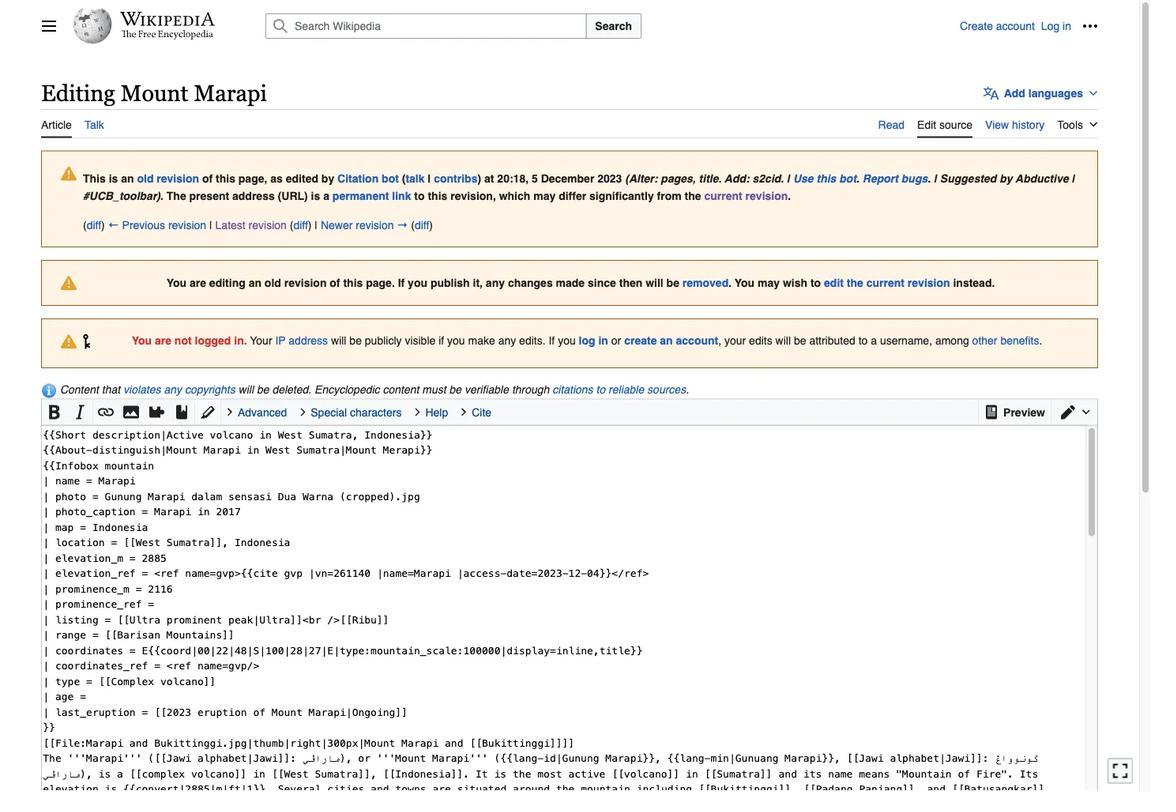Task type: describe. For each thing, give the bounding box(es) containing it.
will right then
[[646, 276, 664, 289]]

article
[[41, 118, 72, 131]]

latest
[[215, 219, 246, 231]]

2 bot from the left
[[840, 172, 857, 185]]

s2cid.
[[753, 172, 784, 185]]

be left attributed
[[794, 334, 807, 347]]

which
[[499, 190, 531, 202]]

special characters
[[311, 406, 402, 419]]

( down '(url)'
[[290, 219, 294, 231]]

help
[[426, 406, 448, 419]]

0 vertical spatial is
[[109, 172, 118, 185]]

newer
[[321, 219, 353, 231]]

username,
[[880, 334, 933, 347]]

insert a template image
[[149, 400, 164, 424]]

0 vertical spatial if
[[398, 276, 405, 289]]

| left newer at the top left of page
[[315, 219, 318, 231]]

report bugs link
[[863, 172, 928, 185]]

this left page.
[[343, 276, 363, 289]]

0 vertical spatial any
[[486, 276, 505, 289]]

december
[[541, 172, 595, 185]]

special
[[311, 406, 347, 419]]

1 by from the left
[[322, 172, 335, 185]]

| left latest
[[209, 219, 212, 231]]

newer revision → link
[[321, 219, 408, 231]]

talk link
[[84, 109, 104, 136]]

preview
[[1004, 406, 1046, 419]]

0 vertical spatial the
[[685, 190, 702, 202]]

from
[[657, 190, 682, 202]]

are for editing
[[190, 276, 206, 289]]

by inside . | suggested by abductive | #ucb_toolbar)
[[1000, 172, 1013, 185]]

article link
[[41, 109, 72, 138]]

. | suggested by abductive | #ucb_toolbar)
[[83, 172, 1075, 202]]

contribs link
[[434, 172, 478, 185]]

mount
[[121, 80, 189, 106]]

differ
[[559, 190, 587, 202]]

0 horizontal spatial may
[[534, 190, 556, 202]]

Wikitext source editor text field
[[42, 426, 1098, 791]]

your
[[725, 334, 746, 347]]

log
[[1042, 20, 1060, 32]]

log in link
[[1042, 20, 1072, 32]]

abductive
[[1016, 172, 1069, 185]]

other
[[973, 334, 998, 347]]

1 horizontal spatial is
[[311, 190, 320, 202]]

Search Wikipedia search field
[[266, 13, 587, 39]]

. down (alter: pages, title. add: s2cid. | use this bot . report bugs on the right top of the page
[[788, 190, 791, 202]]

it,
[[473, 276, 483, 289]]

or
[[612, 334, 622, 347]]

1 vertical spatial old
[[265, 276, 281, 289]]

( left ←
[[83, 219, 87, 231]]

you are not logged in. your ip address will be publicly visible if you make any edits. if you log in or create an account , your edits will be attributed to a username, among other benefits .
[[132, 334, 1043, 347]]

attributed
[[810, 334, 856, 347]]

the free encyclopedia image
[[121, 30, 214, 40]]

| right bugs
[[934, 172, 937, 185]]

view history link
[[986, 109, 1045, 136]]

edit
[[918, 118, 937, 131]]

. up your
[[729, 276, 732, 289]]

suggested
[[941, 172, 997, 185]]

edit the current revision link
[[825, 276, 951, 289]]

1 vertical spatial in
[[599, 334, 609, 347]]

will up advanced dropdown button
[[238, 384, 254, 396]]

permanent link link
[[333, 190, 411, 202]]

log in link
[[579, 334, 609, 347]]

create account link
[[960, 20, 1035, 32]]

you for you are not logged in. your ip address will be publicly visible if you make any edits. if you log in or create an account , your edits will be attributed to a username, among other benefits .
[[132, 334, 152, 347]]

| right talk link
[[428, 172, 431, 185]]

you for you are editing an old revision of this page. if you publish it, any changes made since then will be removed . you may wish to edit the current revision instead.
[[167, 276, 187, 289]]

→
[[397, 219, 408, 231]]

citations to reliable sources link
[[553, 384, 686, 396]]

content
[[383, 384, 419, 396]]

wish
[[783, 276, 808, 289]]

reliable
[[609, 384, 644, 396]]

Search search field
[[247, 13, 960, 39]]

1 horizontal spatial an
[[249, 276, 262, 289]]

0 horizontal spatial current
[[705, 190, 743, 202]]

the
[[167, 190, 186, 202]]

1 horizontal spatial if
[[549, 334, 555, 347]]

) left at on the top of the page
[[478, 172, 482, 185]]

as
[[271, 172, 283, 185]]

| right abductive
[[1072, 172, 1075, 185]]

3 diff link from the left
[[415, 219, 430, 231]]

be left removed at right
[[667, 276, 680, 289]]

sources
[[647, 384, 686, 396]]

logged
[[195, 334, 231, 347]]

pages,
[[661, 172, 696, 185]]

( right →
[[411, 219, 415, 231]]

2023
[[598, 172, 622, 185]]

search button
[[586, 13, 642, 39]]

made
[[556, 276, 585, 289]]

create
[[625, 334, 657, 347]]

verifiable
[[465, 384, 509, 396]]

be left publicly
[[350, 334, 362, 347]]

citation
[[338, 172, 379, 185]]

menu image
[[41, 18, 57, 34]]

italic image
[[72, 400, 88, 424]]

(url)
[[278, 190, 308, 202]]

among
[[936, 334, 970, 347]]

cite
[[472, 406, 492, 419]]

use this bot link
[[794, 172, 857, 185]]

current revision link
[[705, 190, 788, 202]]

this
[[83, 172, 106, 185]]

add languages
[[1004, 87, 1084, 99]]

since
[[588, 276, 616, 289]]

wikipedia image
[[120, 12, 215, 26]]

images and media image
[[123, 400, 139, 424]]

significantly
[[590, 190, 654, 202]]

in inside personal tools navigation
[[1063, 20, 1072, 32]]

advanced
[[238, 406, 287, 419]]

log in and more options image
[[1083, 18, 1099, 34]]

log
[[579, 334, 596, 347]]

this is an old revision of this page, as edited by citation bot ( talk | contribs ) at 20:18, 5 december 2023
[[83, 172, 622, 185]]

encyclopedic
[[315, 384, 380, 396]]

your
[[250, 334, 272, 347]]

to left edit
[[811, 276, 821, 289]]

edits
[[749, 334, 773, 347]]

use
[[794, 172, 814, 185]]

removed link
[[683, 276, 729, 289]]

1 diff link from the left
[[87, 219, 101, 231]]

1 vertical spatial current
[[867, 276, 905, 289]]

will right edits
[[776, 334, 791, 347]]

ip
[[275, 334, 286, 347]]

( diff ) ← previous revision | latest revision ( diff ) | newer revision → ( diff )
[[83, 219, 433, 231]]

5
[[532, 172, 538, 185]]

0 vertical spatial an
[[121, 172, 134, 185]]

will right ip address link
[[331, 334, 347, 347]]



Task type: locate. For each thing, give the bounding box(es) containing it.
any left edits.
[[499, 334, 516, 347]]

bold image
[[47, 400, 62, 424]]

0 horizontal spatial by
[[322, 172, 335, 185]]

the right edit
[[847, 276, 864, 289]]

(
[[402, 172, 406, 185], [83, 219, 87, 231], [290, 219, 294, 231], [411, 219, 415, 231]]

to left reliable
[[596, 384, 606, 396]]

the
[[685, 190, 702, 202], [847, 276, 864, 289]]

(alter: pages, title. add: s2cid. | use this bot . report bugs
[[625, 172, 928, 185]]

0 horizontal spatial a
[[323, 190, 330, 202]]

special characters button
[[297, 400, 411, 425]]

if
[[439, 334, 444, 347]]

← previous revision link
[[108, 219, 206, 231]]

citation bot link
[[338, 172, 399, 185]]

)
[[478, 172, 482, 185], [101, 219, 105, 231], [308, 219, 312, 231], [430, 219, 433, 231]]

revision down s2cid.
[[746, 190, 788, 202]]

content that violates any copyrights will be deleted. encyclopedic content must be verifiable through citations to reliable sources .
[[60, 384, 689, 396]]

0 horizontal spatial is
[[109, 172, 118, 185]]

1 horizontal spatial diff link
[[294, 219, 308, 231]]

1 horizontal spatial of
[[330, 276, 340, 289]]

violates
[[123, 384, 161, 396]]

bot
[[382, 172, 399, 185], [840, 172, 857, 185]]

diff link down '(url)'
[[294, 219, 308, 231]]

characters
[[350, 406, 402, 419]]

account left your
[[676, 334, 719, 347]]

0 vertical spatial old
[[137, 172, 154, 185]]

1 horizontal spatial you
[[167, 276, 187, 289]]

0 horizontal spatial diff
[[87, 219, 101, 231]]

. down create an account link
[[686, 384, 689, 396]]

1 vertical spatial any
[[499, 334, 516, 347]]

is
[[109, 172, 118, 185], [311, 190, 320, 202]]

tools
[[1058, 118, 1084, 131]]

page,
[[239, 172, 267, 185]]

personal tools navigation
[[960, 13, 1103, 39]]

1 horizontal spatial old
[[265, 276, 281, 289]]

an
[[121, 172, 134, 185], [249, 276, 262, 289], [660, 334, 673, 347]]

. left suggested
[[928, 172, 931, 185]]

any right it,
[[486, 276, 505, 289]]

2 vertical spatial an
[[660, 334, 673, 347]]

2 horizontal spatial diff link
[[415, 219, 430, 231]]

may left wish
[[758, 276, 780, 289]]

address
[[232, 190, 275, 202], [289, 334, 328, 347]]

20:18,
[[497, 172, 529, 185]]

1 vertical spatial are
[[155, 334, 172, 347]]

1 horizontal spatial a
[[871, 334, 877, 347]]

is right this
[[109, 172, 118, 185]]

0 vertical spatial are
[[190, 276, 206, 289]]

old revision link
[[137, 172, 199, 185]]

not
[[175, 334, 192, 347]]

a left username,
[[871, 334, 877, 347]]

0 vertical spatial a
[[323, 190, 330, 202]]

syntax highlighting image
[[200, 400, 216, 424]]

1 vertical spatial account
[[676, 334, 719, 347]]

bot left report
[[840, 172, 857, 185]]

of up present
[[202, 172, 213, 185]]

bot up link
[[382, 172, 399, 185]]

1 horizontal spatial are
[[190, 276, 206, 289]]

you left "not" on the left top of page
[[132, 334, 152, 347]]

address down page,
[[232, 190, 275, 202]]

link image
[[98, 400, 114, 424]]

may down 5
[[534, 190, 556, 202]]

revision left 'instead.'
[[908, 276, 951, 289]]

an right the create
[[660, 334, 673, 347]]

0 horizontal spatial an
[[121, 172, 134, 185]]

0 vertical spatial account
[[997, 20, 1035, 32]]

0 horizontal spatial old
[[137, 172, 154, 185]]

0 horizontal spatial the
[[685, 190, 702, 202]]

0 horizontal spatial diff link
[[87, 219, 101, 231]]

may
[[534, 190, 556, 202], [758, 276, 780, 289]]

content
[[60, 384, 99, 396]]

0 horizontal spatial in
[[599, 334, 609, 347]]

1 vertical spatial an
[[249, 276, 262, 289]]

are left "not" on the left top of page
[[155, 334, 172, 347]]

2 diff link from the left
[[294, 219, 308, 231]]

. the present address (url) is a permanent link to this revision, which may differ significantly from the current revision .
[[160, 190, 791, 202]]

violates any copyrights link
[[123, 384, 235, 396]]

will
[[646, 276, 664, 289], [331, 334, 347, 347], [776, 334, 791, 347], [238, 384, 254, 396]]

1 vertical spatial is
[[311, 190, 320, 202]]

0 vertical spatial of
[[202, 172, 213, 185]]

be right must
[[449, 384, 462, 396]]

source
[[940, 118, 973, 131]]

of left page.
[[330, 276, 340, 289]]

. right the 'other'
[[1040, 334, 1043, 347]]

be
[[667, 276, 680, 289], [350, 334, 362, 347], [794, 334, 807, 347], [257, 384, 269, 396], [449, 384, 462, 396]]

make
[[468, 334, 495, 347]]

account
[[997, 20, 1035, 32], [676, 334, 719, 347]]

1 horizontal spatial diff
[[294, 219, 308, 231]]

title.
[[699, 172, 722, 185]]

if
[[398, 276, 405, 289], [549, 334, 555, 347]]

you left publish
[[408, 276, 428, 289]]

old right editing
[[265, 276, 281, 289]]

1 vertical spatial may
[[758, 276, 780, 289]]

1 horizontal spatial account
[[997, 20, 1035, 32]]

in.
[[234, 334, 247, 347]]

visible
[[405, 334, 436, 347]]

language progressive image
[[984, 85, 1000, 101]]

you right removed link
[[735, 276, 755, 289]]

reference image
[[174, 400, 190, 424]]

1 diff from the left
[[87, 219, 101, 231]]

by right edited
[[322, 172, 335, 185]]

2 horizontal spatial you
[[735, 276, 755, 289]]

add
[[1004, 87, 1026, 99]]

0 horizontal spatial of
[[202, 172, 213, 185]]

latest revision link
[[215, 219, 287, 231]]

0 vertical spatial current
[[705, 190, 743, 202]]

this down "contribs"
[[428, 190, 448, 202]]

diff link left ←
[[87, 219, 101, 231]]

3 diff from the left
[[415, 219, 430, 231]]

add:
[[725, 172, 750, 185]]

1 horizontal spatial in
[[1063, 20, 1072, 32]]

that
[[102, 384, 120, 396]]

view
[[986, 118, 1010, 131]]

languages
[[1029, 87, 1084, 99]]

talk
[[406, 172, 425, 185]]

report
[[863, 172, 899, 185]]

1 vertical spatial if
[[549, 334, 555, 347]]

. inside . | suggested by abductive | #ucb_toolbar)
[[928, 172, 931, 185]]

by left abductive
[[1000, 172, 1013, 185]]

revision left →
[[356, 219, 394, 231]]

2 vertical spatial any
[[164, 384, 182, 396]]

search
[[595, 20, 632, 32]]

. left the
[[160, 190, 164, 202]]

marapi
[[194, 80, 267, 106]]

0 horizontal spatial account
[[676, 334, 719, 347]]

2 horizontal spatial an
[[660, 334, 673, 347]]

0 horizontal spatial you
[[132, 334, 152, 347]]

1 horizontal spatial bot
[[840, 172, 857, 185]]

1 horizontal spatial current
[[867, 276, 905, 289]]

editing
[[41, 80, 115, 106]]

talk
[[84, 118, 104, 131]]

if right edits.
[[549, 334, 555, 347]]

fullscreen image
[[1113, 763, 1129, 779]]

are
[[190, 276, 206, 289], [155, 334, 172, 347]]

2 diff from the left
[[294, 219, 308, 231]]

0 horizontal spatial are
[[155, 334, 172, 347]]

editing mount marapi
[[41, 80, 267, 106]]

) left ←
[[101, 219, 105, 231]]

you left log
[[558, 334, 576, 347]]

permanent
[[333, 190, 389, 202]]

current right edit
[[867, 276, 905, 289]]

revision down the
[[168, 219, 206, 231]]

to right link
[[414, 190, 425, 202]]

1 horizontal spatial by
[[1000, 172, 1013, 185]]

if right page.
[[398, 276, 405, 289]]

you left editing
[[167, 276, 187, 289]]

2 by from the left
[[1000, 172, 1013, 185]]

be up advanced
[[257, 384, 269, 396]]

diff right →
[[415, 219, 430, 231]]

in
[[1063, 20, 1072, 32], [599, 334, 609, 347]]

.
[[857, 172, 860, 185], [928, 172, 931, 185], [160, 190, 164, 202], [788, 190, 791, 202], [729, 276, 732, 289], [1040, 334, 1043, 347], [686, 384, 689, 396]]

(alter:
[[625, 172, 658, 185]]

1 horizontal spatial you
[[447, 334, 465, 347]]

preview button
[[979, 400, 1051, 425]]

present
[[189, 190, 229, 202]]

1 horizontal spatial the
[[847, 276, 864, 289]]

. left report
[[857, 172, 860, 185]]

revision up ip address link
[[284, 276, 327, 289]]

2 horizontal spatial diff
[[415, 219, 430, 231]]

old up "#ucb_toolbar)"
[[137, 172, 154, 185]]

view history
[[986, 118, 1045, 131]]

diff link right →
[[415, 219, 430, 231]]

editing
[[209, 276, 246, 289]]

2 horizontal spatial you
[[558, 334, 576, 347]]

main content
[[35, 71, 1108, 791]]

1 vertical spatial of
[[330, 276, 340, 289]]

1 horizontal spatial address
[[289, 334, 328, 347]]

revision,
[[451, 190, 496, 202]]

current down title.
[[705, 190, 743, 202]]

edit
[[825, 276, 844, 289]]

1 bot from the left
[[382, 172, 399, 185]]

other benefits link
[[973, 334, 1040, 347]]

0 horizontal spatial bot
[[382, 172, 399, 185]]

talk link
[[406, 172, 425, 185]]

) right →
[[430, 219, 433, 231]]

removed
[[683, 276, 729, 289]]

revision up the
[[157, 172, 199, 185]]

bugs
[[902, 172, 928, 185]]

then
[[620, 276, 643, 289]]

diff left ←
[[87, 219, 101, 231]]

deleted.
[[272, 384, 312, 396]]

at
[[485, 172, 494, 185]]

to right attributed
[[859, 334, 868, 347]]

←
[[108, 219, 119, 231]]

#ucb_toolbar)
[[83, 190, 160, 202]]

0 vertical spatial may
[[534, 190, 556, 202]]

0 horizontal spatial if
[[398, 276, 405, 289]]

1 vertical spatial the
[[847, 276, 864, 289]]

address right ip
[[289, 334, 328, 347]]

create an account link
[[625, 334, 719, 347]]

1 vertical spatial a
[[871, 334, 877, 347]]

the down pages,
[[685, 190, 702, 202]]

) left newer at the top left of page
[[308, 219, 312, 231]]

0 horizontal spatial address
[[232, 190, 275, 202]]

,
[[719, 334, 722, 347]]

ip address link
[[275, 334, 328, 347]]

a
[[323, 190, 330, 202], [871, 334, 877, 347]]

revision right latest
[[249, 219, 287, 231]]

read link
[[879, 109, 905, 136]]

diff link
[[87, 219, 101, 231], [294, 219, 308, 231], [415, 219, 430, 231]]

you right if
[[447, 334, 465, 347]]

main content containing editing
[[35, 71, 1108, 791]]

an up "#ucb_toolbar)"
[[121, 172, 134, 185]]

account left log
[[997, 20, 1035, 32]]

are for not
[[155, 334, 172, 347]]

is down edited
[[311, 190, 320, 202]]

1 horizontal spatial may
[[758, 276, 780, 289]]

account inside personal tools navigation
[[997, 20, 1035, 32]]

citations
[[553, 384, 593, 396]]

( up link
[[402, 172, 406, 185]]

this up present
[[216, 172, 236, 185]]

are left editing
[[190, 276, 206, 289]]

any up 'reference' image
[[164, 384, 182, 396]]

in left or
[[599, 334, 609, 347]]

a up newer at the top left of page
[[323, 190, 330, 202]]

0 horizontal spatial you
[[408, 276, 428, 289]]

in right log
[[1063, 20, 1072, 32]]

through
[[512, 384, 550, 396]]

this right use
[[817, 172, 837, 185]]

| left use
[[787, 172, 790, 185]]

article image
[[984, 400, 1000, 424]]

1 vertical spatial address
[[289, 334, 328, 347]]

advanced button
[[224, 400, 297, 425]]

0 vertical spatial in
[[1063, 20, 1072, 32]]

an right editing
[[249, 276, 262, 289]]

0 vertical spatial address
[[232, 190, 275, 202]]

diff down '(url)'
[[294, 219, 308, 231]]



Task type: vqa. For each thing, say whether or not it's contained in the screenshot.
on in the 'when kamehameha died on may 8 or 14, 1819, [41] [42] [43] his body was hidden by his trusted friends, hoapili and hoʻolulu , in the ancient custom called hūnākele (literally, "to hide in secret"). the mana'
no



